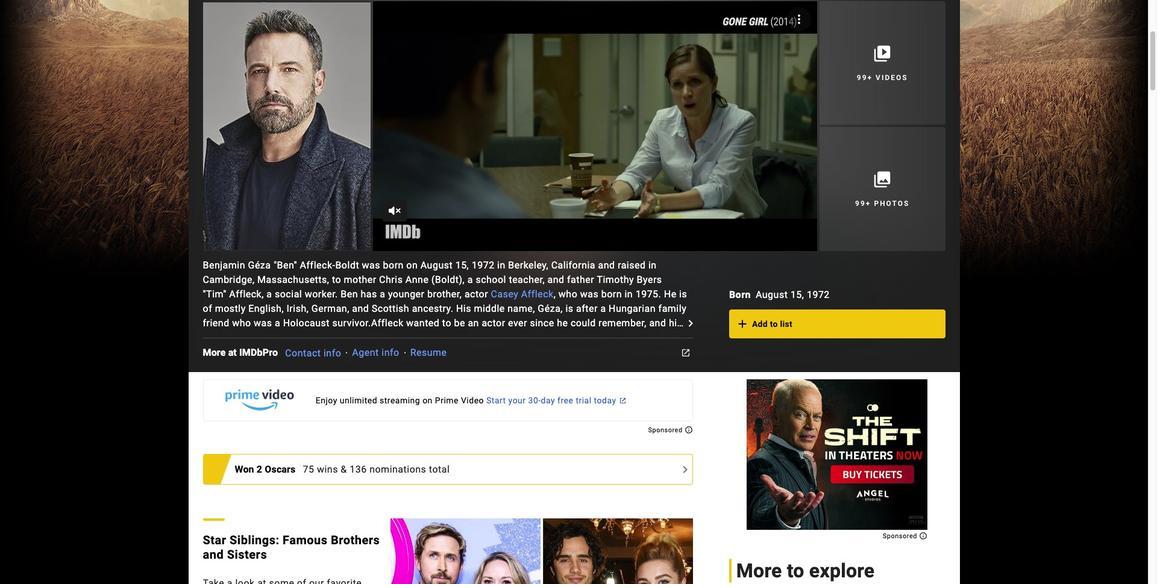 Task type: describe. For each thing, give the bounding box(es) containing it.
a inside the , they gave it to their agent, , who showed it to a few hollywood studios, finally being accepted by castle rock. it was great news for the two, but castle rock wasn't willing to give ben and matt the control over the project they were hoping for. it was friend
[[330, 506, 336, 517]]

75
[[303, 464, 314, 476]]

that
[[393, 347, 411, 358]]

for down famous.
[[361, 578, 374, 585]]

success
[[374, 433, 412, 445]]

agent
[[352, 348, 379, 359]]

they down own
[[529, 491, 549, 503]]

could inside which were great for ben's career, receiving renowned appreciation for his works at the sundance film festival. but the success he was having in independent films didn't last much longer and things got a little shaky for ben. he was living in an apartment with his brother casey and friend matt, getting tired of being turned down for the big roles in films and being given the forgettable supporting ones. since matt was having the same trouble, they decided to write their own script, where they could call all the shots. so, after finishing the script for
[[644, 477, 669, 488]]

which inside was released, making the two unknown actors famous. the film was nominated for 9 academy awards and won two, including best original screenplay for ben and matt. the film marked ben's breakthrough role, in which
[[643, 578, 670, 585]]

and,
[[376, 549, 396, 561]]

but
[[339, 433, 354, 445]]

commercial,
[[408, 332, 464, 344]]

99+ for 99+ videos
[[857, 73, 873, 82]]

they up agent,
[[622, 477, 641, 488]]

an inside which were great for ben's career, receiving renowned appreciation for his works at the sundance film festival. but the success he was having in independent films didn't last much longer and things got a little shaky for ben. he was living in an apartment with his brother casey and friend matt, getting tired of being turned down for the big roles in films and being given the forgettable supporting ones. since matt was having the same trouble, they decided to write their own script, where they could call all the shots. so, after finishing the script for
[[444, 448, 456, 459]]

he up pbs
[[557, 318, 568, 329]]

where
[[592, 477, 619, 488]]

casey affleck link
[[491, 289, 554, 300]]

california
[[552, 260, 596, 271]]

got
[[254, 448, 269, 459]]

nominations
[[370, 464, 427, 476]]

years
[[599, 361, 623, 372]]

it inside affleck wanted to be an actor ever since he could remember, and his first acting experience was for a burger king commercial, when he was on the pbs mini-series, . it was also at that age when ben met his lifelong friend and fellow actor, . they played little league together and took drama classes together. ben's teen years consisted of mainly tv movies and small television appearances including
[[329, 347, 336, 358]]

a up the experience
[[275, 318, 281, 329]]

. down small
[[324, 390, 327, 401]]

ben's inside affleck wanted to be an actor ever since he could remember, and his first acting experience was for a burger king commercial, when he was on the pbs mini-series, . it was also at that age when ben met his lifelong friend and fellow actor, . they played little league together and took drama classes together. ben's teen years consisted of mainly tv movies and small television appearances including
[[550, 361, 573, 372]]

to inside which were great for ben's career, receiving renowned appreciation for his works at the sundance film festival. but the success he was having in independent films didn't last much longer and things got a little shaky for ben. he was living in an apartment with his brother casey and friend matt, getting tired of being turned down for the big roles in films and being given the forgettable supporting ones. since matt was having the same trouble, they decided to write their own script, where they could call all the shots. so, after finishing the script for
[[479, 477, 488, 488]]

and up role, on the bottom right
[[609, 564, 626, 575]]

1 vertical spatial the
[[443, 578, 460, 585]]

who took it to the head of miramax who bought the script giving ben and matt the control they wanted and, in december 5, 1997,
[[203, 535, 687, 561]]

more for more at imdbpro
[[203, 347, 226, 359]]

apartment
[[458, 448, 506, 459]]

the inside was released, making the two unknown actors famous. the film was nominated for 9 academy awards and won two, including best original screenplay for ben and matt. the film marked ben's breakthrough role, in which
[[239, 564, 254, 575]]

resume
[[410, 348, 447, 359]]

his right met
[[501, 347, 514, 358]]

. left after
[[330, 404, 333, 416]]

name,
[[508, 303, 535, 315]]

won
[[629, 564, 648, 575]]

born august 15, 1972
[[730, 289, 830, 301]]

so,
[[265, 491, 279, 503]]

&
[[341, 464, 347, 476]]

list
[[781, 319, 793, 329]]

it inside who took it to the head of miramax who bought the script giving ben and matt the control they wanted and, in december 5, 1997,
[[440, 535, 446, 546]]

at inside affleck wanted to be an actor ever since he could remember, and his first acting experience was for a burger king commercial, when he was on the pbs mini-series, . it was also at that age when ben met his lifelong friend and fellow actor, . they played little league together and took drama classes together. ben's teen years consisted of mainly tv movies and small television appearances including
[[382, 347, 391, 358]]

screenplay
[[308, 578, 358, 585]]

info for contact info
[[324, 348, 342, 359]]

affleck,
[[229, 289, 264, 300]]

add image
[[736, 317, 750, 331]]

actor inside affleck wanted to be an actor ever since he could remember, and his first acting experience was for a burger king commercial, when he was on the pbs mini-series, . it was also at that age when ben met his lifelong friend and fellow actor, . they played little league together and took drama classes together. ben's teen years consisted of mainly tv movies and small television appearances including
[[482, 318, 506, 329]]

brother
[[546, 448, 580, 459]]

video autoplay preference image
[[792, 12, 807, 27]]

friend inside affleck wanted to be an actor ever since he could remember, and his first acting experience was for a burger king commercial, when he was on the pbs mini-series, . it was also at that age when ben met his lifelong friend and fellow actor, . they played little league together and took drama classes together. ben's teen years consisted of mainly tv movies and small television appearances including
[[554, 347, 580, 358]]

script inside who took it to the head of miramax who bought the script giving ben and matt the control they wanted and, in december 5, 1997,
[[631, 535, 657, 546]]

in right "roles"
[[435, 462, 444, 474]]

ben inside the , they gave it to their agent, , who showed it to a few hollywood studios, finally being accepted by castle rock. it was great news for the two, but castle rock wasn't willing to give ben and matt the control over the project they were hoping for. it was friend
[[455, 520, 473, 532]]

to down studios,
[[422, 520, 431, 532]]

they inside who took it to the head of miramax who bought the script giving ben and matt the control they wanted and, in december 5, 1997,
[[318, 549, 338, 561]]

who down over
[[557, 535, 576, 546]]

0 horizontal spatial is
[[566, 303, 574, 315]]

in up school
[[498, 260, 506, 271]]

the up things on the bottom left of the page
[[215, 433, 229, 445]]

star siblings: famous brothers and sisters
[[203, 534, 380, 563]]

and inside who took it to the head of miramax who bought the script giving ben and matt the control they wanted and, in december 5, 1997,
[[223, 549, 240, 561]]

for down did
[[398, 419, 411, 430]]

series,
[[604, 332, 634, 344]]

the right all at the bottom left
[[216, 491, 231, 503]]

two, inside the , they gave it to their agent, , who showed it to a few hollywood studios, finally being accepted by castle rock. it was great news for the two, but castle rock wasn't willing to give ben and matt the control over the project they were hoping for. it was friend
[[262, 520, 281, 532]]

for inside the , they gave it to their agent, , who showed it to a few hollywood studios, finally being accepted by castle rock. it was great news for the two, but castle rock wasn't willing to give ben and matt the control over the project they were hoping for. it was friend
[[229, 520, 243, 532]]

to left explore
[[787, 560, 805, 583]]

was down father
[[581, 289, 599, 300]]

his
[[456, 303, 472, 315]]

showed
[[271, 506, 307, 517]]

an inside affleck wanted to be an actor ever since he could remember, and his first acting experience was for a burger king commercial, when he was on the pbs mini-series, . it was also at that age when ben met his lifelong friend and fellow actor, . they played little league together and took drama classes together. ben's teen years consisted of mainly tv movies and small television appearances including
[[468, 318, 479, 329]]

actor,
[[633, 347, 658, 358]]

acting
[[224, 332, 253, 344]]

and inside star siblings: famous brothers and sisters
[[203, 548, 224, 563]]

was down english,
[[254, 318, 272, 329]]

holocaust
[[283, 318, 330, 329]]

was down but
[[288, 535, 307, 546]]

ones.
[[203, 477, 228, 488]]

being up write
[[492, 462, 517, 474]]

in up byers
[[649, 260, 657, 271]]

was inside benjamin géza "ben" affleck-boldt was born on august 15, 1972 in berkeley, california and raised in cambridge, massachusetts, to mother chris anne (boldt), a school teacher, and father timothy byers "tim" affleck, a social worker. ben has a younger brother, actor
[[362, 260, 381, 271]]

1 horizontal spatial castle
[[563, 506, 592, 517]]

little inside affleck wanted to be an actor ever since he could remember, and his first acting experience was for a burger king commercial, when he was on the pbs mini-series, . it was also at that age when ben met his lifelong friend and fellow actor, . they played little league together and took drama classes together. ben's teen years consisted of mainly tv movies and small television appearances including
[[298, 361, 318, 372]]

his up much
[[640, 419, 654, 430]]

1 horizontal spatial film
[[411, 564, 429, 575]]

role,
[[610, 578, 629, 585]]

in inside , who was born in 1975. he is of mostly english, irish, german, and scottish ancestry. his middle name, géza, is after a hungarian family friend who was a holocaust survivor.
[[625, 289, 633, 300]]

and up getting
[[203, 448, 220, 459]]

he left did
[[384, 404, 395, 416]]

great inside which were great for ben's career, receiving renowned appreciation for his works at the sundance film festival. but the success he was having in independent films didn't last much longer and things got a little shaky for ben. he was living in an apartment with his brother casey and friend matt, getting tired of being turned down for the big roles in films and being given the forgettable supporting ones. since matt was having the same trouble, they decided to write their own script, where they could call all the shots. so, after finishing the script for
[[372, 419, 396, 430]]

over
[[571, 520, 591, 532]]

their inside which were great for ben's career, receiving renowned appreciation for his works at the sundance film festival. but the success he was having in independent films didn't last much longer and things got a little shaky for ben. he was living in an apartment with his brother casey and friend matt, getting tired of being turned down for the big roles in films and being given the forgettable supporting ones. since matt was having the same trouble, they decided to write their own script, where they could call all the shots. so, after finishing the script for
[[516, 477, 536, 488]]

and down that
[[395, 361, 412, 372]]

matt,
[[661, 448, 685, 459]]

affleck-
[[300, 260, 336, 271]]

0 horizontal spatial when
[[433, 347, 458, 358]]

. up league
[[324, 347, 327, 358]]

add
[[753, 319, 768, 329]]

longer
[[653, 433, 681, 445]]

films up brother
[[552, 433, 575, 445]]

mostly inside and . he made his big introduction into feature films in 1993 when he was cast in . after that, he did mostly independent films like
[[415, 404, 445, 416]]

won
[[235, 464, 254, 476]]

and down california
[[548, 274, 565, 286]]

fellow
[[603, 347, 630, 358]]

ancestry.
[[412, 303, 454, 315]]

info for agent info
[[382, 348, 400, 359]]

when inside and . he made his big introduction into feature films in 1993 when he was cast in . after that, he did mostly independent films like
[[581, 390, 606, 401]]

the up own
[[547, 462, 561, 474]]

boldt
[[336, 260, 360, 271]]

and . he made his big introduction into feature films in 1993 when he was cast in . after that, he did mostly independent films like
[[324, 376, 674, 416]]

0 horizontal spatial the
[[391, 564, 408, 575]]

to inside who took it to the head of miramax who bought the script giving ben and matt the control they wanted and, in december 5, 1997,
[[449, 535, 458, 546]]

was down agent,
[[632, 506, 650, 517]]

imdbpro
[[239, 347, 278, 359]]

contact
[[285, 348, 321, 359]]

in up total
[[433, 448, 442, 459]]

the down for.
[[266, 549, 281, 561]]

9
[[519, 564, 525, 575]]

was inside and . he made his big introduction into feature films in 1993 when he was cast in . after that, he did mostly independent films like
[[622, 390, 640, 401]]

and inside and . he made his big introduction into feature films in 1993 when he was cast in . after that, he did mostly independent films like
[[612, 376, 629, 387]]

1 horizontal spatial when
[[467, 332, 491, 344]]

and down mini-
[[583, 347, 600, 358]]

school
[[476, 274, 507, 286]]

resume button
[[410, 348, 447, 359]]

day
[[541, 396, 556, 406]]

family
[[659, 303, 687, 315]]

géza,
[[538, 303, 563, 315]]

who up 'acting'
[[232, 318, 251, 329]]

2 vertical spatial it
[[279, 535, 286, 546]]

head
[[478, 535, 500, 546]]

great inside the , they gave it to their agent, , who showed it to a few hollywood studios, finally being accepted by castle rock. it was great news for the two, but castle rock wasn't willing to give ben and matt the control over the project they were hoping for. it was friend
[[653, 506, 677, 517]]

bought
[[579, 535, 611, 546]]

was down ever on the left bottom of page
[[508, 332, 526, 344]]

big inside which were great for ben's career, receiving renowned appreciation for his works at the sundance film festival. but the success he was having in independent films didn't last much longer and things got a little shaky for ben. he was living in an apartment with his brother casey and friend matt, getting tired of being turned down for the big roles in films and being given the forgettable supporting ones. since matt was having the same trouble, they decided to write their own script, where they could call all the shots. so, after finishing the script for
[[393, 462, 407, 474]]

appearances
[[380, 376, 439, 387]]

career,
[[440, 419, 471, 430]]

he inside which were great for ben's career, receiving renowned appreciation for his works at the sundance film festival. but the success he was having in independent films didn't last much longer and things got a little shaky for ben. he was living in an apartment with his brother casey and friend matt, getting tired of being turned down for the big roles in films and being given the forgettable supporting ones. since matt was having the same trouble, they decided to write their own script, where they could call all the shots. so, after finishing the script for
[[370, 448, 383, 459]]

wanted inside affleck wanted to be an actor ever since he could remember, and his first acting experience was for a burger king commercial, when he was on the pbs mini-series, . it was also at that age when ben met his lifelong friend and fellow actor, . they played little league together and took drama classes together. ben's teen years consisted of mainly tv movies and small television appearances including
[[407, 318, 440, 329]]

1972 inside benjamin géza "ben" affleck-boldt was born on august 15, 1972 in berkeley, california and raised in cambridge, massachusetts, to mother chris anne (boldt), a school teacher, and father timothy byers "tim" affleck, a social worker. ben has a younger brother, actor
[[472, 260, 495, 271]]

0 horizontal spatial ,
[[245, 506, 247, 517]]

was released, making the two unknown actors famous. the film was nominated for 9 academy awards and won two, including best original screenplay for ben and matt. the film marked ben's breakthrough role, in which 
[[203, 549, 683, 585]]

of inside which were great for ben's career, receiving renowned appreciation for his works at the sundance film festival. but the success he was having in independent films didn't last much longer and things got a little shaky for ben. he was living in an apartment with his brother casey and friend matt, getting tired of being turned down for the big roles in films and being given the forgettable supporting ones. since matt was having the same trouble, they decided to write their own script, where they could call all the shots. so, after finishing the script for
[[261, 462, 271, 474]]

he inside which were great for ben's career, receiving renowned appreciation for his works at the sundance film festival. but the success he was having in independent films didn't last much longer and things got a little shaky for ben. he was living in an apartment with his brother casey and friend matt, getting tired of being turned down for the big roles in films and being given the forgettable supporting ones. since matt was having the same trouble, they decided to write their own script, where they could call all the shots. so, after finishing the script for
[[414, 433, 425, 445]]

which were great for ben's career, receiving renowned appreciation for his works at the sundance film festival. but the success he was having in independent films didn't last much longer and things got a little shaky for ben. he was living in an apartment with his brother casey and friend matt, getting tired of being turned down for the big roles in films and being given the forgettable supporting ones. since matt was having the same trouble, they decided to write their own script, where they could call all the shots. so, after finishing the script for
[[203, 419, 688, 503]]

to down finishing on the bottom left of page
[[318, 506, 328, 517]]

in inside was released, making the two unknown actors famous. the film was nominated for 9 academy awards and won two, including best original screenplay for ben and matt. the film marked ben's breakthrough role, in which
[[632, 578, 640, 585]]

on inside affleck wanted to be an actor ever since he could remember, and his first acting experience was for a burger king commercial, when he was on the pbs mini-series, . it was also at that age when ben met his lifelong friend and fellow actor, . they played little league together and took drama classes together. ben's teen years consisted of mainly tv movies and small television appearances including
[[529, 332, 540, 344]]

rock.
[[595, 506, 620, 517]]

start
[[487, 396, 506, 406]]

the up 5,
[[461, 535, 475, 546]]

his down family
[[669, 318, 683, 329]]

to down script,
[[584, 491, 593, 503]]

affleck wanted to be an actor ever since he could remember, and his first acting experience was for a burger king commercial, when he was on the pbs mini-series, . it was also at that age when ben met his lifelong friend and fellow actor, . they played little league together and took drama classes together. ben's teen years consisted of mainly tv movies and small television appearances including
[[203, 318, 683, 387]]

roles
[[410, 462, 433, 474]]

a right has
[[380, 289, 386, 300]]

0 horizontal spatial casey
[[491, 289, 519, 300]]

1 horizontal spatial having
[[449, 433, 479, 445]]

the up few
[[348, 491, 362, 503]]

affleck inside affleck wanted to be an actor ever since he could remember, and his first acting experience was for a burger king commercial, when he was on the pbs mini-series, . it was also at that age when ben met his lifelong friend and fellow actor, . they played little league together and took drama classes together. ben's teen years consisted of mainly tv movies and small television appearances including
[[371, 318, 404, 329]]

being left 75
[[273, 462, 298, 474]]

they down "roles"
[[418, 477, 437, 488]]

won 2 oscars
[[235, 464, 296, 476]]

(boldt),
[[432, 274, 465, 286]]

for up same
[[361, 462, 374, 474]]

and down apartment
[[472, 462, 489, 474]]

a up english,
[[267, 289, 272, 300]]

he up 's
[[608, 390, 619, 401]]

sundance
[[232, 433, 277, 445]]

the down &
[[336, 477, 351, 488]]

who down willing
[[395, 535, 414, 546]]

ben inside affleck wanted to be an actor ever since he could remember, and his first acting experience was for a burger king commercial, when he was on the pbs mini-series, . it was also at that age when ben met his lifelong friend and fellow actor, . they played little league together and took drama classes together. ben's teen years consisted of mainly tv movies and small television appearances including
[[460, 347, 478, 358]]

ever
[[508, 318, 528, 329]]

and down family
[[650, 318, 667, 329]]

his up given
[[530, 448, 544, 459]]

and inside , who was born in 1975. he is of mostly english, irish, german, and scottish ancestry. his middle name, géza, is after a hungarian family friend who was a holocaust survivor.
[[352, 303, 369, 315]]

15, inside benjamin géza "ben" affleck-boldt was born on august 15, 1972 in berkeley, california and raised in cambridge, massachusetts, to mother chris anne (boldt), a school teacher, and father timothy byers "tim" affleck, a social worker. ben has a younger brother, actor
[[456, 260, 469, 271]]

was down oscars
[[282, 477, 301, 488]]

ben inside who took it to the head of miramax who bought the script giving ben and matt the control they wanted and, in december 5, 1997,
[[203, 549, 220, 561]]

the up bought
[[593, 520, 608, 532]]

in up apartment
[[482, 433, 490, 445]]

was up contact info button
[[308, 332, 326, 344]]

géza
[[248, 260, 271, 271]]

mostly inside , who was born in 1975. he is of mostly english, irish, german, and scottish ancestry. his middle name, géza, is after a hungarian family friend who was a holocaust survivor.
[[215, 303, 246, 315]]

production art image
[[390, 519, 693, 585]]

december
[[409, 549, 455, 561]]

the up siblings:
[[245, 520, 260, 532]]

famous
[[283, 534, 328, 548]]

99+ for 99+ photos
[[856, 200, 872, 208]]

was down 'december'
[[431, 564, 450, 575]]

the down accepted
[[519, 520, 533, 532]]

ben's inside which were great for ben's career, receiving renowned appreciation for his works at the sundance film festival. but the success he was having in independent films didn't last much longer and things got a little shaky for ben. he was living in an apartment with his brother casey and friend matt, getting tired of being turned down for the big roles in films and being given the forgettable supporting ones. since matt was having the same trouble, they decided to write their own script, where they could call all the shots. so, after finishing the script for
[[414, 419, 438, 430]]

works
[[656, 419, 684, 430]]

age
[[414, 347, 431, 358]]

control inside who took it to the head of miramax who bought the script giving ben and matt the control they wanted and, in december 5, 1997,
[[284, 549, 316, 561]]

see more awards and nominations image
[[678, 463, 693, 478]]

chris
[[379, 274, 403, 286]]

forgettable
[[564, 462, 614, 474]]

they up giving
[[645, 520, 664, 532]]

cast
[[643, 390, 663, 401]]

1 vertical spatial castle
[[302, 520, 330, 532]]

brother,
[[428, 289, 462, 300]]

who down father
[[559, 289, 578, 300]]

film inside which were great for ben's career, receiving renowned appreciation for his works at the sundance film festival. but the success he was having in independent films didn't last much longer and things got a little shaky for ben. he was living in an apartment with his brother casey and friend matt, getting tired of being turned down for the big roles in films and being given the forgettable supporting ones. since matt was having the same trouble, they decided to write their own script, where they could call all the shots. so, after finishing the script for
[[279, 433, 297, 445]]

launch image
[[679, 346, 693, 361]]

television
[[333, 376, 377, 387]]

was up won
[[614, 549, 633, 561]]

actor inside benjamin géza "ben" affleck-boldt was born on august 15, 1972 in berkeley, california and raised in cambridge, massachusetts, to mother chris anne (boldt), a school teacher, and father timothy byers "tim" affleck, a social worker. ben has a younger brother, actor
[[465, 289, 489, 300]]

0 vertical spatial is
[[680, 289, 688, 300]]

2 horizontal spatial it
[[576, 491, 582, 503]]

was down career,
[[428, 433, 446, 445]]

at inside button
[[228, 347, 237, 359]]

small
[[306, 376, 331, 387]]

0 horizontal spatial it
[[310, 506, 316, 517]]

anne
[[406, 274, 429, 286]]

was down success
[[385, 448, 404, 459]]

friend inside , who was born in 1975. he is of mostly english, irish, german, and scottish ancestry. his middle name, géza, is after a hungarian family friend who was a holocaust survivor.
[[203, 318, 230, 329]]

feature
[[484, 390, 516, 401]]

and down last
[[613, 448, 629, 459]]

of inside who took it to the head of miramax who bought the script giving ben and matt the control they wanted and, in december 5, 1997,
[[503, 535, 512, 546]]

ben affleck image
[[203, 2, 371, 250]]

hungarian
[[609, 303, 656, 315]]

video player application
[[373, 1, 818, 251]]

for left 9
[[504, 564, 517, 575]]



Task type: locate. For each thing, give the bounding box(es) containing it.
castle
[[563, 506, 592, 517], [302, 520, 330, 532]]

control up the 'unknown'
[[284, 549, 316, 561]]

and down mainly
[[203, 419, 220, 430]]

0 vertical spatial great
[[372, 419, 396, 430]]

after inside , who was born in 1975. he is of mostly english, irish, german, and scottish ancestry. his middle name, géza, is after a hungarian family friend who was a holocaust survivor.
[[577, 303, 598, 315]]

news
[[203, 520, 227, 532]]

casey down didn't
[[582, 448, 610, 459]]

since
[[530, 318, 555, 329]]

1 horizontal spatial august
[[756, 289, 788, 301]]

1 vertical spatial 15,
[[791, 289, 805, 301]]

be
[[454, 318, 466, 329]]

awards
[[573, 564, 607, 575]]

matt inside which were great for ben's career, receiving renowned appreciation for his works at the sundance film festival. but the success he was having in independent films didn't last much longer and things got a little shaky for ben. he was living in an apartment with his brother casey and friend matt, getting tired of being turned down for the big roles in films and being given the forgettable supporting ones. since matt was having the same trouble, they decided to write their own script, where they could call all the shots. so, after finishing the script for
[[258, 477, 280, 488]]

being
[[273, 462, 298, 474], [492, 462, 517, 474], [477, 506, 502, 517]]

0 vertical spatial august
[[421, 260, 453, 271]]

with
[[508, 448, 528, 459]]

0 vertical spatial castle
[[563, 506, 592, 517]]

1 vertical spatial control
[[284, 549, 316, 561]]

father
[[568, 274, 595, 286]]

casey down school
[[491, 289, 519, 300]]

0 vertical spatial were
[[347, 419, 369, 430]]

0 vertical spatial could
[[571, 318, 596, 329]]

1 horizontal spatial is
[[680, 289, 688, 300]]

0 horizontal spatial script
[[365, 491, 391, 503]]

independent
[[448, 404, 504, 416], [493, 433, 549, 445]]

0 vertical spatial more
[[203, 347, 226, 359]]

info down king
[[382, 348, 400, 359]]

casey inside which were great for ben's career, receiving renowned appreciation for his works at the sundance film festival. but the success he was having in independent films didn't last much longer and things got a little shaky for ben. he was living in an apartment with his brother casey and friend matt, getting tired of being turned down for the big roles in films and being given the forgettable supporting ones. since matt was having the same trouble, they decided to write their own script, where they could call all the shots. so, after finishing the script for
[[582, 448, 610, 459]]

after up showed
[[281, 491, 303, 503]]

the up trouble,
[[376, 462, 391, 474]]

it
[[576, 491, 582, 503], [310, 506, 316, 517], [440, 535, 446, 546]]

for up down
[[332, 448, 345, 459]]

1 vertical spatial film
[[411, 564, 429, 575]]

he inside , who was born in 1975. he is of mostly english, irish, german, and scottish ancestry. his middle name, géza, is after a hungarian family friend who was a holocaust survivor.
[[664, 289, 677, 300]]

and inside the , they gave it to their agent, , who showed it to a few hollywood studios, finally being accepted by castle rock. it was great news for the two, but castle rock wasn't willing to give ben and matt the control over the project they were hoping for. it was friend
[[476, 520, 492, 532]]

down
[[333, 462, 358, 474]]

0 vertical spatial born
[[383, 260, 404, 271]]

unknown
[[276, 564, 317, 575]]

to inside affleck wanted to be an actor ever since he could remember, and his first acting experience was for a burger king commercial, when he was on the pbs mini-series, . it was also at that age when ben met his lifelong friend and fellow actor, . they played little league together and took drama classes together. ben's teen years consisted of mainly tv movies and small television appearances including
[[443, 318, 452, 329]]

great
[[372, 419, 396, 430], [653, 506, 677, 517]]

little down contact
[[298, 361, 318, 372]]

watch ben affleck | career retrospective element
[[373, 1, 818, 251]]

sponsored content section
[[747, 380, 928, 541]]

in down won
[[632, 578, 640, 585]]

0 horizontal spatial great
[[372, 419, 396, 430]]

0 horizontal spatial two,
[[262, 520, 281, 532]]

1 vertical spatial big
[[393, 462, 407, 474]]

more at imdbpro button
[[203, 346, 285, 361]]

friend inside which were great for ben's career, receiving renowned appreciation for his works at the sundance film festival. but the success he was having in independent films didn't last much longer and things got a little shaky for ben. he was living in an apartment with his brother casey and friend matt, getting tired of being turned down for the big roles in films and being given the forgettable supporting ones. since matt was having the same trouble, they decided to write their own script, where they could call all the shots. so, after finishing the script for
[[632, 448, 659, 459]]

1 vertical spatial two,
[[651, 564, 670, 575]]

they
[[241, 361, 263, 372]]

0 horizontal spatial sponsored
[[649, 427, 685, 435]]

august up the (boldt),
[[421, 260, 453, 271]]

august up add to list
[[756, 289, 788, 301]]

which down won
[[643, 578, 670, 585]]

and down the years
[[612, 376, 629, 387]]

1 vertical spatial affleck
[[371, 318, 404, 329]]

getting
[[203, 462, 235, 474]]

add to list button
[[730, 310, 946, 339]]

and down hoping
[[223, 549, 240, 561]]

1 vertical spatial is
[[566, 303, 574, 315]]

1 vertical spatial great
[[653, 506, 677, 517]]

mostly down "tim"
[[215, 303, 246, 315]]

0 vertical spatial it
[[576, 491, 582, 503]]

wanted inside who took it to the head of miramax who bought the script giving ben and matt the control they wanted and, in december 5, 1997,
[[340, 549, 374, 561]]

on inside benjamin géza "ben" affleck-boldt was born on august 15, 1972 in berkeley, california and raised in cambridge, massachusetts, to mother chris anne (boldt), a school teacher, and father timothy byers "tim" affleck, a social worker. ben has a younger brother, actor
[[407, 260, 418, 271]]

of down got
[[261, 462, 271, 474]]

met
[[480, 347, 498, 358]]

's
[[605, 404, 612, 416]]

1 horizontal spatial after
[[577, 303, 598, 315]]

to down give
[[449, 535, 458, 546]]

released,
[[635, 549, 677, 561]]

for down survivor.
[[329, 332, 342, 344]]

it down script,
[[576, 491, 582, 503]]

control down by
[[536, 520, 568, 532]]

1 vertical spatial august
[[756, 289, 788, 301]]

same
[[353, 477, 378, 488]]

2 horizontal spatial film
[[463, 578, 480, 585]]

matt inside who took it to the head of miramax who bought the script giving ben and matt the control they wanted and, in december 5, 1997,
[[243, 549, 264, 561]]

league
[[321, 361, 351, 372]]

0 vertical spatial 99+
[[857, 73, 873, 82]]

, up géza,
[[554, 289, 556, 300]]

0 vertical spatial big
[[389, 390, 403, 401]]

0 vertical spatial including
[[441, 376, 483, 387]]

original
[[270, 578, 306, 585]]

the down project
[[614, 535, 628, 546]]

ben down finally
[[455, 520, 473, 532]]

1 horizontal spatial which
[[643, 578, 670, 585]]

0 vertical spatial after
[[577, 303, 598, 315]]

1 horizontal spatial info
[[382, 348, 400, 359]]

0 vertical spatial casey
[[491, 289, 519, 300]]

and left matt.
[[397, 578, 414, 585]]

2 vertical spatial it
[[440, 535, 446, 546]]

, for they
[[524, 491, 527, 503]]

benjamin
[[203, 260, 245, 271]]

mother
[[344, 274, 377, 286]]

gave
[[551, 491, 573, 503]]

affleck down teacher,
[[522, 289, 554, 300]]

0 horizontal spatial control
[[284, 549, 316, 561]]

today
[[594, 396, 617, 406]]

festival.
[[300, 433, 336, 445]]

more inside button
[[203, 347, 226, 359]]

1 horizontal spatial affleck
[[522, 289, 554, 300]]

script inside which were great for ben's career, receiving renowned appreciation for his works at the sundance film festival. but the success he was having in independent films didn't last much longer and things got a little shaky for ben. he was living in an apartment with his brother casey and friend matt, getting tired of being turned down for the big roles in films and being given the forgettable supporting ones. since matt was having the same trouble, they decided to write their own script, where they could call all the shots. so, after finishing the script for
[[365, 491, 391, 503]]

film down the 'nominated'
[[463, 578, 480, 585]]

0 horizontal spatial which
[[318, 419, 345, 430]]

raised
[[618, 260, 646, 271]]

control inside the , they gave it to their agent, , who showed it to a few hollywood studios, finally being accepted by castle rock. it was great news for the two, but castle rock wasn't willing to give ben and matt the control over the project they were hoping for. it was friend
[[536, 520, 568, 532]]

classes
[[469, 361, 504, 372]]

a up remember,
[[601, 303, 606, 315]]

in right cast
[[665, 390, 674, 401]]

ben inside benjamin géza "ben" affleck-boldt was born on august 15, 1972 in berkeley, california and raised in cambridge, massachusetts, to mother chris anne (boldt), a school teacher, and father timothy byers "tim" affleck, a social worker. ben has a younger brother, actor
[[341, 289, 358, 300]]

took up 'december'
[[417, 535, 437, 546]]

0 horizontal spatial castle
[[302, 520, 330, 532]]

he up family
[[664, 289, 677, 300]]

0 horizontal spatial having
[[303, 477, 333, 488]]

he up "living"
[[414, 433, 425, 445]]

sponsored inside section
[[883, 533, 920, 541]]

99+ videos button
[[820, 1, 946, 125]]

1 horizontal spatial script
[[631, 535, 657, 546]]

their inside the , they gave it to their agent, , who showed it to a few hollywood studios, finally being accepted by castle rock. it was great news for the two, but castle rock wasn't willing to give ben and matt the control over the project they were hoping for. it was friend
[[596, 491, 617, 503]]

two, down released,
[[651, 564, 670, 575]]

1 info from the left
[[324, 348, 342, 359]]

1 horizontal spatial it
[[440, 535, 446, 546]]

at inside which were great for ben's career, receiving renowned appreciation for his works at the sundance film festival. but the success he was having in independent films didn't last much longer and things got a little shaky for ben. he was living in an apartment with his brother casey and friend matt, getting tired of being turned down for the big roles in films and being given the forgettable supporting ones. since matt was having the same trouble, they decided to write their own script, where they could call all the shots. so, after finishing the script for
[[203, 433, 212, 445]]

1 horizontal spatial were
[[347, 419, 369, 430]]

who inside the , they gave it to their agent, , who showed it to a few hollywood studios, finally being accepted by castle rock. it was great news for the two, but castle rock wasn't willing to give ben and matt the control over the project they were hoping for. it was friend
[[250, 506, 269, 517]]

little inside which were great for ben's career, receiving renowned appreciation for his works at the sundance film festival. but the success he was having in independent films didn't last much longer and things got a little shaky for ben. he was living in an apartment with his brother casey and friend matt, getting tired of being turned down for the big roles in films and being given the forgettable supporting ones. since matt was having the same trouble, they decided to write their own script, where they could call all the shots. so, after finishing the script for
[[279, 448, 300, 459]]

ben inside was released, making the two unknown actors famous. the film was nominated for 9 academy awards and won two, including best original screenplay for ben and matt. the film marked ben's breakthrough role, in which
[[377, 578, 394, 585]]

of inside , who was born in 1975. he is of mostly english, irish, german, and scottish ancestry. his middle name, géza, is after a hungarian family friend who was a holocaust survivor.
[[203, 303, 212, 315]]

2 info from the left
[[382, 348, 400, 359]]

films left like
[[507, 404, 530, 416]]

after up mini-
[[577, 303, 598, 315]]

to left be
[[443, 318, 452, 329]]

remember,
[[599, 318, 647, 329]]

the down and, on the bottom
[[391, 564, 408, 575]]

volume off image
[[388, 204, 402, 218]]

2 horizontal spatial he
[[664, 289, 677, 300]]

for inside affleck wanted to be an actor ever since he could remember, and his first acting experience was for a burger king commercial, when he was on the pbs mini-series, . it was also at that age when ben met his lifelong friend and fellow actor, . they played little league together and took drama classes together. ben's teen years consisted of mainly tv movies and small television appearances including
[[329, 332, 342, 344]]

group
[[373, 1, 818, 251], [203, 1, 371, 251], [390, 519, 693, 585]]

1 vertical spatial took
[[417, 535, 437, 546]]

and up timothy
[[599, 260, 615, 271]]

2 vertical spatial ,
[[245, 506, 247, 517]]

0 horizontal spatial could
[[571, 318, 596, 329]]

1 vertical spatial 1972
[[807, 289, 830, 301]]

which
[[318, 419, 345, 430], [643, 578, 670, 585]]

ben's
[[550, 361, 573, 372], [414, 419, 438, 430], [520, 578, 544, 585]]

mini-
[[581, 332, 604, 344]]

99+ videos
[[857, 73, 909, 82]]

great up giving
[[653, 506, 677, 517]]

1 horizontal spatial mostly
[[415, 404, 445, 416]]

including inside affleck wanted to be an actor ever since he could remember, and his first acting experience was for a burger king commercial, when he was on the pbs mini-series, . it was also at that age when ben met his lifelong friend and fellow actor, . they played little league together and took drama classes together. ben's teen years consisted of mainly tv movies and small television appearances including
[[441, 376, 483, 387]]

for down trouble,
[[394, 491, 407, 503]]

15,
[[456, 260, 469, 271], [791, 289, 805, 301]]

on
[[407, 260, 418, 271], [529, 332, 540, 344]]

the inside affleck wanted to be an actor ever since he could remember, and his first acting experience was for a burger king commercial, when he was on the pbs mini-series, . it was also at that age when ben met his lifelong friend and fellow actor, . they played little league together and took drama classes together. ben's teen years consisted of mainly tv movies and small television appearances including
[[543, 332, 557, 344]]

in up hungarian
[[625, 289, 633, 300]]

films up decided
[[446, 462, 469, 474]]

on up lifelong
[[529, 332, 540, 344]]

the right matt.
[[443, 578, 460, 585]]

academy
[[528, 564, 570, 575]]

99+ left videos
[[857, 73, 873, 82]]

casey affleck
[[491, 289, 554, 300]]

0 vertical spatial sponsored
[[649, 427, 685, 435]]

including inside was released, making the two unknown actors famous. the film was nominated for 9 academy awards and won two, including best original screenplay for ben and matt. the film marked ben's breakthrough role, in which
[[203, 578, 245, 585]]

a left school
[[468, 274, 473, 286]]

a down survivor.
[[344, 332, 350, 344]]

in inside who took it to the head of miramax who bought the script giving ben and matt the control they wanted and, in december 5, 1997,
[[398, 549, 407, 561]]

the up ben.
[[357, 433, 371, 445]]

0 horizontal spatial 1972
[[472, 260, 495, 271]]

was up mother
[[362, 260, 381, 271]]

their up "rock."
[[596, 491, 617, 503]]

2 horizontal spatial when
[[581, 390, 606, 401]]

won 2 oscars button
[[235, 463, 303, 478]]

script,
[[561, 477, 589, 488]]

ben's down 9
[[520, 578, 544, 585]]

matt up head
[[495, 520, 516, 532]]

was left cast
[[622, 390, 640, 401]]

benjamin géza "ben" affleck-boldt was born on august 15, 1972 in berkeley, california and raised in cambridge, massachusetts, to mother chris anne (boldt), a school teacher, and father timothy byers "tim" affleck, a social worker. ben has a younger brother, actor
[[203, 260, 663, 300]]

"tim"
[[203, 289, 227, 300]]

two
[[256, 564, 273, 575]]

being inside the , they gave it to their agent, , who showed it to a few hollywood studios, finally being accepted by castle rock. it was great news for the two, but castle rock wasn't willing to give ben and matt the control over the project they were hoping for. it was friend
[[477, 506, 502, 517]]

could inside affleck wanted to be an actor ever since he could remember, and his first acting experience was for a burger king commercial, when he was on the pbs mini-series, . it was also at that age when ben met his lifelong friend and fellow actor, . they played little league together and took drama classes together. ben's teen years consisted of mainly tv movies and small television appearances including
[[571, 318, 596, 329]]

99+ inside button
[[857, 73, 873, 82]]

born inside benjamin géza "ben" affleck-boldt was born on august 15, 1972 in berkeley, california and raised in cambridge, massachusetts, to mother chris anne (boldt), a school teacher, and father timothy byers "tim" affleck, a social worker. ben has a younger brother, actor
[[383, 260, 404, 271]]

1 vertical spatial little
[[279, 448, 300, 459]]

in right 30-
[[545, 390, 553, 401]]

1 horizontal spatial great
[[653, 506, 677, 517]]

a inside affleck wanted to be an actor ever since he could remember, and his first acting experience was for a burger king commercial, when he was on the pbs mini-series, . it was also at that age when ben met his lifelong friend and fellow actor, . they played little league together and took drama classes together. ben's teen years consisted of mainly tv movies and small television appearances including
[[344, 332, 350, 344]]

could down supporting
[[644, 477, 669, 488]]

ben's left career,
[[414, 419, 438, 430]]

2 vertical spatial ben's
[[520, 578, 544, 585]]

trouble,
[[381, 477, 415, 488]]

siblings:
[[230, 534, 280, 548]]

on up anne
[[407, 260, 418, 271]]

99+ photos button
[[820, 127, 946, 251]]

movies
[[251, 376, 284, 387]]

0 horizontal spatial at
[[203, 433, 212, 445]]

of inside affleck wanted to be an actor ever since he could remember, and his first acting experience was for a burger king commercial, when he was on the pbs mini-series, . it was also at that age when ben met his lifelong friend and fellow actor, . they played little league together and took drama classes together. ben's teen years consisted of mainly tv movies and small television appearances including
[[673, 361, 683, 372]]

1 horizontal spatial more
[[737, 560, 783, 583]]

two, inside was released, making the two unknown actors famous. the film was nominated for 9 academy awards and won two, including best original screenplay for ben and matt. the film marked ben's breakthrough role, in which
[[651, 564, 670, 575]]

1 vertical spatial matt
[[495, 520, 516, 532]]

friend inside the , they gave it to their agent, , who showed it to a few hollywood studios, finally being accepted by castle rock. it was great news for the two, but castle rock wasn't willing to give ben and matt the control over the project they were hoping for. it was friend
[[309, 535, 336, 546]]

independent inside which were great for ben's career, receiving renowned appreciation for his works at the sundance film festival. but the success he was having in independent films didn't last much longer and things got a little shaky for ben. he was living in an apartment with his brother casey and friend matt, getting tired of being turned down for the big roles in films and being given the forgettable supporting ones. since matt was having the same trouble, they decided to write their own script, where they could call all the shots. so, after finishing the script for
[[493, 433, 549, 445]]

more for more to explore
[[737, 560, 783, 583]]

castle up famous
[[302, 520, 330, 532]]

independent inside and . he made his big introduction into feature films in 1993 when he was cast in . after that, he did mostly independent films like
[[448, 404, 504, 416]]

matt inside the , they gave it to their agent, , who showed it to a few hollywood studios, finally being accepted by castle rock. it was great news for the two, but castle rock wasn't willing to give ben and matt the control over the project they were hoping for. it was friend
[[495, 520, 516, 532]]

breakthrough
[[546, 578, 607, 585]]

mostly down introduction
[[415, 404, 445, 416]]

to inside benjamin géza "ben" affleck-boldt was born on august 15, 1972 in berkeley, california and raised in cambridge, massachusetts, to mother chris anne (boldt), a school teacher, and father timothy byers "tim" affleck, a social worker. ben has a younger brother, actor
[[332, 274, 341, 286]]

consisted
[[626, 361, 671, 372]]

films up like
[[519, 390, 542, 401]]

in right and, on the bottom
[[398, 549, 407, 561]]

played
[[265, 361, 295, 372]]

to inside button
[[771, 319, 778, 329]]

big inside and . he made his big introduction into feature films in 1993 when he was cast in . after that, he did mostly independent films like
[[389, 390, 403, 401]]

it up league
[[329, 347, 336, 358]]

king
[[385, 332, 406, 344]]

, inside , who was born in 1975. he is of mostly english, irish, german, and scottish ancestry. his middle name, géza, is after a hungarian family friend who was a holocaust survivor.
[[554, 289, 556, 300]]

start your 30-day free trial today link
[[203, 380, 693, 422]]

for up much
[[624, 419, 637, 430]]

were inside the , they gave it to their agent, , who showed it to a few hollywood studios, finally being accepted by castle rock. it was great news for the two, but castle rock wasn't willing to give ben and matt the control over the project they were hoping for. it was friend
[[203, 535, 225, 546]]

wasn't
[[358, 520, 387, 532]]

0 vertical spatial ben's
[[550, 361, 573, 372]]

1 vertical spatial having
[[303, 477, 333, 488]]

0 vertical spatial script
[[365, 491, 391, 503]]

having down career,
[[449, 433, 479, 445]]

, for who
[[554, 289, 556, 300]]

were inside which were great for ben's career, receiving renowned appreciation for his works at the sundance film festival. but the success he was having in independent films didn't last much longer and things got a little shaky for ben. he was living in an apartment with his brother casey and friend matt, getting tired of being turned down for the big roles in films and being given the forgettable supporting ones. since matt was having the same trouble, they decided to write their own script, where they could call all the shots. so, after finishing the script for
[[347, 419, 369, 430]]

born inside , who was born in 1975. he is of mostly english, irish, german, and scottish ancestry. his middle name, géza, is after a hungarian family friend who was a holocaust survivor.
[[602, 289, 622, 300]]

0 horizontal spatial film
[[279, 433, 297, 445]]

took inside who took it to the head of miramax who bought the script giving ben and matt the control they wanted and, in december 5, 1997,
[[417, 535, 437, 546]]

1 vertical spatial actor
[[482, 318, 506, 329]]

0 vertical spatial two,
[[262, 520, 281, 532]]

1 vertical spatial sponsored
[[883, 533, 920, 541]]

it
[[329, 347, 336, 358], [623, 506, 629, 517], [279, 535, 286, 546]]

it down give
[[440, 535, 446, 546]]

little
[[298, 361, 318, 372], [279, 448, 300, 459]]

castle up over
[[563, 506, 592, 517]]

took down resume button
[[414, 361, 435, 372]]

0 horizontal spatial an
[[444, 448, 456, 459]]

to left write
[[479, 477, 488, 488]]

also
[[360, 347, 379, 358]]

and inside ''s and'
[[203, 419, 220, 430]]

tv
[[236, 376, 248, 387]]

0 horizontal spatial wanted
[[340, 549, 374, 561]]

0 vertical spatial film
[[279, 433, 297, 445]]

his inside and . he made his big introduction into feature films in 1993 when he was cast in . after that, he did mostly independent films like
[[373, 390, 386, 401]]

it up project
[[623, 506, 629, 517]]

0 vertical spatial matt
[[258, 477, 280, 488]]

and down played
[[286, 376, 303, 387]]

byers
[[637, 274, 663, 286]]

1 horizontal spatial 1972
[[807, 289, 830, 301]]

he
[[664, 289, 677, 300], [329, 390, 342, 401], [370, 448, 383, 459]]

take a closer look at the various roles ben affleck has played throughout his acting career. image
[[373, 1, 818, 251]]

he up met
[[494, 332, 505, 344]]

ben's inside was released, making the two unknown actors famous. the film was nominated for 9 academy awards and won two, including best original screenplay for ben and matt. the film marked ben's breakthrough role, in which
[[520, 578, 544, 585]]

1 vertical spatial it
[[310, 506, 316, 517]]

1 horizontal spatial it
[[329, 347, 336, 358]]

after inside which were great for ben's career, receiving renowned appreciation for his works at the sundance film festival. but the success he was having in independent films didn't last much longer and things got a little shaky for ben. he was living in an apartment with his brother casey and friend matt, getting tired of being turned down for the big roles in films and being given the forgettable supporting ones. since matt was having the same trouble, they decided to write their own script, where they could call all the shots. so, after finishing the script for
[[281, 491, 303, 503]]

1 vertical spatial independent
[[493, 433, 549, 445]]

photos
[[875, 200, 910, 208]]

give
[[434, 520, 453, 532]]

having down turned at the bottom left
[[303, 477, 333, 488]]

contact info
[[285, 348, 342, 359]]

introduction
[[406, 390, 461, 401]]

for up hoping
[[229, 520, 243, 532]]

were down after
[[347, 419, 369, 430]]

1 horizontal spatial on
[[529, 332, 540, 344]]

of down launch icon
[[673, 361, 683, 372]]

appreciation
[[565, 419, 622, 430]]

2 horizontal spatial it
[[623, 506, 629, 517]]

2 horizontal spatial ,
[[554, 289, 556, 300]]

ben down famous.
[[377, 578, 394, 585]]

2 horizontal spatial ben's
[[550, 361, 573, 372]]

add to list
[[753, 319, 793, 329]]

together.
[[506, 361, 547, 372]]

. down more at imdbpro
[[235, 361, 238, 372]]

1 horizontal spatial casey
[[582, 448, 610, 459]]

it down finishing on the bottom left of page
[[310, 506, 316, 517]]

99+ inside button
[[856, 200, 872, 208]]

famous.
[[351, 564, 389, 575]]

0 vertical spatial the
[[391, 564, 408, 575]]

a inside which were great for ben's career, receiving renowned appreciation for his works at the sundance film festival. but the success he was having in independent films didn't last much longer and things got a little shaky for ben. he was living in an apartment with his brother casey and friend matt, getting tired of being turned down for the big roles in films and being given the forgettable supporting ones. since matt was having the same trouble, they decided to write their own script, where they could call all the shots. so, after finishing the script for
[[271, 448, 277, 459]]

he inside and . he made his big introduction into feature films in 1993 when he was cast in . after that, he did mostly independent films like
[[329, 390, 342, 401]]

1 horizontal spatial at
[[228, 347, 237, 359]]

0 vertical spatial little
[[298, 361, 318, 372]]

friend down pbs
[[554, 347, 580, 358]]

experience
[[255, 332, 305, 344]]

casey
[[491, 289, 519, 300], [582, 448, 610, 459]]

1 vertical spatial he
[[329, 390, 342, 401]]

and down has
[[352, 303, 369, 315]]

film left festival.
[[279, 433, 297, 445]]

which inside which were great for ben's career, receiving renowned appreciation for his works at the sundance film festival. but the success he was having in independent films didn't last much longer and things got a little shaky for ben. he was living in an apartment with his brother casey and friend matt, getting tired of being turned down for the big roles in films and being given the forgettable supporting ones. since matt was having the same trouble, they decided to write their own script, where they could call all the shots. so, after finishing the script for
[[318, 419, 345, 430]]

affleck
[[522, 289, 554, 300], [371, 318, 404, 329]]

including
[[441, 376, 483, 387], [203, 578, 245, 585]]

was up league
[[339, 347, 357, 358]]

oscars
[[265, 464, 296, 476]]

2 horizontal spatial at
[[382, 347, 391, 358]]

in
[[498, 260, 506, 271], [649, 260, 657, 271], [625, 289, 633, 300], [545, 390, 553, 401], [665, 390, 674, 401], [482, 433, 490, 445], [433, 448, 442, 459], [435, 462, 444, 474], [398, 549, 407, 561], [632, 578, 640, 585]]

august inside benjamin géza "ben" affleck-boldt was born on august 15, 1972 in berkeley, california and raised in cambridge, massachusetts, to mother chris anne (boldt), a school teacher, and father timothy byers "tim" affleck, a social worker. ben has a younger brother, actor
[[421, 260, 453, 271]]

0 horizontal spatial were
[[203, 535, 225, 546]]

1 horizontal spatial he
[[370, 448, 383, 459]]

actor
[[465, 289, 489, 300], [482, 318, 506, 329]]

made
[[345, 390, 370, 401]]

1 vertical spatial more
[[737, 560, 783, 583]]

film up matt.
[[411, 564, 429, 575]]

0 horizontal spatial he
[[329, 390, 342, 401]]

cambridge,
[[203, 274, 255, 286]]

together
[[354, 361, 392, 372]]

1 horizontal spatial the
[[443, 578, 460, 585]]

0 vertical spatial having
[[449, 433, 479, 445]]

0 vertical spatial affleck
[[522, 289, 554, 300]]

into
[[464, 390, 481, 401]]

1 horizontal spatial ben's
[[520, 578, 544, 585]]

0 vertical spatial actor
[[465, 289, 489, 300]]

but
[[284, 520, 299, 532]]

5,
[[458, 549, 466, 561]]

1 vertical spatial 99+
[[856, 200, 872, 208]]

2 vertical spatial matt
[[243, 549, 264, 561]]

german,
[[312, 303, 350, 315]]

took inside affleck wanted to be an actor ever since he could remember, and his first acting experience was for a burger king commercial, when he was on the pbs mini-series, . it was also at that age when ben met his lifelong friend and fellow actor, . they played little league together and took drama classes together. ben's teen years consisted of mainly tv movies and small television appearances including
[[414, 361, 435, 372]]



Task type: vqa. For each thing, say whether or not it's contained in the screenshot.
leftmost "group"
no



